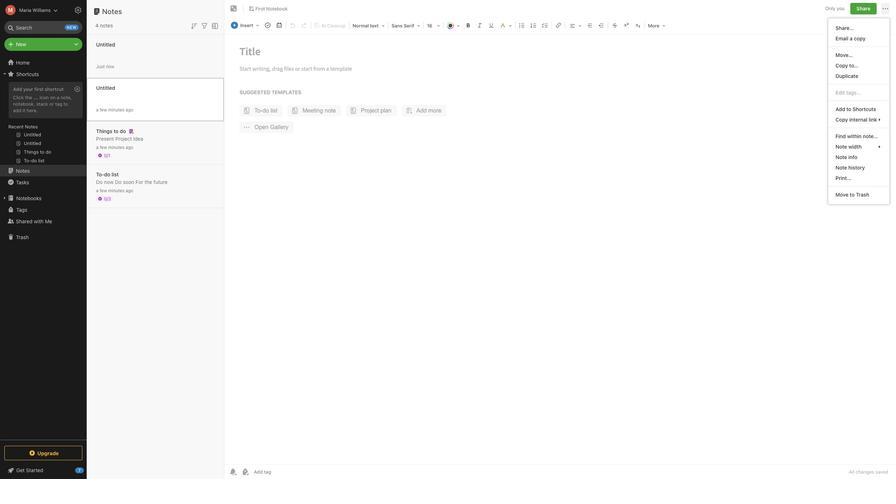 Task type: describe. For each thing, give the bounding box(es) containing it.
Alignment field
[[566, 20, 584, 31]]

a inside dropdown list menu
[[850, 35, 853, 42]]

note for note width
[[836, 144, 848, 150]]

to-
[[96, 171, 104, 178]]

superscript image
[[622, 20, 632, 30]]

shortcut
[[45, 86, 64, 92]]

to for move to trash
[[850, 192, 855, 198]]

shortcuts button
[[0, 68, 86, 80]]

width
[[849, 144, 862, 150]]

share… link
[[829, 23, 890, 33]]

More actions field
[[882, 3, 890, 14]]

sans
[[392, 23, 403, 29]]

1 a few minutes ago from the top
[[96, 107, 133, 113]]

shared with me link
[[0, 216, 86, 227]]

tasks
[[16, 179, 29, 186]]

move… link
[[829, 50, 890, 60]]

idea
[[133, 136, 143, 142]]

project
[[115, 136, 132, 142]]

icon
[[40, 95, 49, 100]]

history
[[849, 165, 865, 171]]

move to trash link
[[829, 190, 890, 200]]

you
[[837, 6, 845, 11]]

find
[[836, 133, 846, 140]]

add for add your first shortcut
[[13, 86, 22, 92]]

trash inside dropdown list menu
[[856, 192, 870, 198]]

shortcuts inside dropdown list menu
[[853, 106, 877, 112]]

share button
[[851, 3, 877, 14]]

just now
[[96, 64, 114, 69]]

a inside icon on a note, notebook, stack or tag to add it here.
[[57, 95, 59, 100]]

copy for copy to…
[[836, 63, 848, 69]]

1 do from the left
[[96, 179, 103, 185]]

Font size field
[[425, 20, 443, 31]]

task image
[[263, 20, 273, 30]]

normal
[[353, 23, 369, 29]]

saved
[[876, 470, 889, 476]]

add filters image
[[200, 22, 209, 30]]

copy internal link link
[[829, 115, 890, 125]]

more actions image
[[882, 4, 890, 13]]

checklist image
[[540, 20, 550, 30]]

click the ...
[[13, 95, 38, 100]]

subscript image
[[633, 20, 643, 30]]

untitled for now
[[96, 41, 115, 48]]

note,
[[61, 95, 72, 100]]

things to do
[[96, 128, 126, 134]]

more
[[648, 23, 660, 29]]

add to shortcuts
[[836, 106, 877, 112]]

1 few from the top
[[100, 107, 107, 113]]

Add filters field
[[200, 21, 209, 30]]

Help and Learning task checklist field
[[0, 466, 87, 477]]

note info
[[836, 154, 858, 160]]

started
[[26, 468, 43, 474]]

notes
[[100, 22, 113, 29]]

bold image
[[463, 20, 473, 30]]

email a copy
[[836, 35, 866, 42]]

all changes saved
[[849, 470, 889, 476]]

here.
[[27, 108, 38, 113]]

share
[[857, 5, 871, 12]]

recent notes
[[8, 124, 38, 130]]

present project idea
[[96, 136, 143, 142]]

Highlight field
[[497, 20, 515, 31]]

outdent image
[[597, 20, 607, 30]]

...
[[33, 95, 38, 100]]

within
[[848, 133, 862, 140]]

click to collapse image
[[84, 467, 89, 475]]

home link
[[0, 57, 87, 68]]

note info link
[[829, 152, 890, 163]]

first notebook button
[[246, 4, 290, 14]]

list
[[112, 171, 119, 178]]

copy
[[854, 35, 866, 42]]

with
[[34, 218, 44, 225]]

only you
[[826, 6, 845, 11]]

shared with me
[[16, 218, 52, 225]]

for
[[136, 179, 143, 185]]

untitled for few
[[96, 85, 115, 91]]

get started
[[16, 468, 43, 474]]

4 notes
[[95, 22, 113, 29]]

maria williams
[[19, 7, 51, 13]]

shortcuts inside button
[[16, 71, 39, 77]]

note history
[[836, 165, 865, 171]]

1 minutes from the top
[[108, 107, 124, 113]]

first
[[256, 6, 265, 11]]

add to shortcuts link
[[829, 104, 890, 115]]

0/1
[[104, 153, 110, 158]]

just
[[96, 64, 105, 69]]

expand note image
[[230, 4, 238, 13]]

email
[[836, 35, 849, 42]]

Font color field
[[445, 20, 463, 31]]

copy to…
[[836, 63, 859, 69]]

normal text
[[353, 23, 379, 29]]

find within note…
[[836, 133, 878, 140]]

note history link
[[829, 163, 890, 173]]

insert link image
[[554, 20, 564, 30]]

note width
[[836, 144, 862, 150]]

tags
[[16, 207, 27, 213]]

Font family field
[[389, 20, 423, 31]]

underline image
[[486, 20, 497, 30]]

few for do now do soon for the future
[[100, 188, 107, 194]]

notes link
[[0, 165, 86, 177]]

move
[[836, 192, 849, 198]]

first
[[34, 86, 43, 92]]

new
[[16, 41, 26, 47]]

stack
[[36, 101, 48, 107]]

insert
[[240, 22, 253, 28]]

note window element
[[224, 0, 895, 480]]

tag
[[55, 101, 62, 107]]

ago for present project idea
[[126, 145, 133, 150]]

Note Editor text field
[[224, 35, 895, 465]]

print…
[[836, 175, 852, 181]]

to for things to do
[[114, 128, 119, 134]]

0 vertical spatial now
[[106, 64, 114, 69]]

the inside to-do list do now do soon for the future
[[145, 179, 152, 185]]

add your first shortcut
[[13, 86, 64, 92]]

upgrade
[[37, 451, 59, 457]]

strikethrough image
[[610, 20, 620, 30]]

williams
[[33, 7, 51, 13]]

email a copy link
[[829, 33, 890, 44]]

0 vertical spatial do
[[120, 128, 126, 134]]



Task type: locate. For each thing, give the bounding box(es) containing it.
1 horizontal spatial the
[[145, 179, 152, 185]]

note for note history
[[836, 165, 848, 171]]

1 ago from the top
[[126, 107, 133, 113]]

Search text field
[[9, 21, 77, 34]]

serif
[[404, 23, 415, 29]]

to right move
[[850, 192, 855, 198]]

new search field
[[9, 21, 79, 34]]

a few minutes ago
[[96, 107, 133, 113], [96, 145, 133, 150], [96, 188, 133, 194]]

move to trash
[[836, 192, 870, 198]]

1 horizontal spatial shortcuts
[[853, 106, 877, 112]]

untitled
[[96, 41, 115, 48], [96, 85, 115, 91]]

1 horizontal spatial trash
[[856, 192, 870, 198]]

add
[[13, 108, 21, 113]]

trash down 'shared'
[[16, 234, 29, 241]]

maria
[[19, 7, 31, 13]]

internal
[[850, 117, 868, 123]]

a few minutes ago for do now do soon for the future
[[96, 188, 133, 194]]

ago for do now do soon for the future
[[126, 188, 133, 194]]

2 few from the top
[[100, 145, 107, 150]]

0 horizontal spatial add
[[13, 86, 22, 92]]

link
[[869, 117, 878, 123]]

now
[[106, 64, 114, 69], [104, 179, 114, 185]]

3 few from the top
[[100, 188, 107, 194]]

2 copy from the top
[[836, 117, 848, 123]]

bulleted list image
[[517, 20, 527, 30]]

notes inside group
[[25, 124, 38, 130]]

3 ago from the top
[[126, 188, 133, 194]]

first notebook
[[256, 6, 288, 11]]

2 vertical spatial ago
[[126, 188, 133, 194]]

0 vertical spatial a few minutes ago
[[96, 107, 133, 113]]

the right for
[[145, 179, 152, 185]]

note list element
[[87, 0, 224, 480]]

Insert field
[[229, 20, 262, 30]]

future
[[154, 179, 168, 185]]

italic image
[[475, 20, 485, 30]]

few up things
[[100, 107, 107, 113]]

copy for copy internal link
[[836, 117, 848, 123]]

all
[[849, 470, 855, 476]]

tasks button
[[0, 177, 86, 188]]

tree containing home
[[0, 57, 87, 440]]

1 vertical spatial copy
[[836, 117, 848, 123]]

recent
[[8, 124, 24, 130]]

notebooks link
[[0, 193, 86, 204]]

your
[[23, 86, 33, 92]]

minutes up the things to do
[[108, 107, 124, 113]]

3 a few minutes ago from the top
[[96, 188, 133, 194]]

0 vertical spatial untitled
[[96, 41, 115, 48]]

to down note,
[[64, 101, 68, 107]]

to
[[64, 101, 68, 107], [847, 106, 852, 112], [114, 128, 119, 134], [850, 192, 855, 198]]

2 ago from the top
[[126, 145, 133, 150]]

0 vertical spatial add
[[13, 86, 22, 92]]

1 vertical spatial notes
[[25, 124, 38, 130]]

Add tag field
[[253, 469, 308, 476]]

notes inside 'link'
[[16, 168, 30, 174]]

add up click
[[13, 86, 22, 92]]

trash link
[[0, 232, 86, 243]]

a left copy
[[850, 35, 853, 42]]

More field
[[646, 20, 668, 31]]

1 vertical spatial add
[[836, 106, 846, 112]]

notebook,
[[13, 101, 35, 107]]

text
[[370, 23, 379, 29]]

do down to-
[[96, 179, 103, 185]]

shortcuts up the copy internal link field
[[853, 106, 877, 112]]

notes up notes
[[102, 7, 122, 16]]

tags…
[[847, 90, 861, 96]]

note left the info
[[836, 154, 848, 160]]

to inside note list element
[[114, 128, 119, 134]]

icon on a note, notebook, stack or tag to add it here.
[[13, 95, 72, 113]]

a few minutes ago up the things to do
[[96, 107, 133, 113]]

0 vertical spatial the
[[25, 95, 32, 100]]

few for present project idea
[[100, 145, 107, 150]]

2 note from the top
[[836, 154, 848, 160]]

the
[[25, 95, 32, 100], [145, 179, 152, 185]]

1 note from the top
[[836, 144, 848, 150]]

new
[[67, 25, 77, 30]]

1 horizontal spatial do
[[120, 128, 126, 134]]

4
[[95, 22, 99, 29]]

0 vertical spatial trash
[[856, 192, 870, 198]]

2 vertical spatial note
[[836, 165, 848, 171]]

do inside to-do list do now do soon for the future
[[104, 171, 110, 178]]

to-do list do now do soon for the future
[[96, 171, 168, 185]]

expand notebooks image
[[2, 196, 8, 201]]

copy to… link
[[829, 60, 890, 71]]

2 do from the left
[[115, 179, 122, 185]]

few
[[100, 107, 107, 113], [100, 145, 107, 150], [100, 188, 107, 194]]

a right the on on the top left
[[57, 95, 59, 100]]

1 copy from the top
[[836, 63, 848, 69]]

share…
[[836, 25, 854, 31]]

minutes down present project idea
[[108, 145, 124, 150]]

settings image
[[74, 6, 82, 14]]

info
[[849, 154, 858, 160]]

a few minutes ago down present project idea
[[96, 145, 133, 150]]

0 horizontal spatial do
[[104, 171, 110, 178]]

do
[[120, 128, 126, 134], [104, 171, 110, 178]]

copy down the move…
[[836, 63, 848, 69]]

note for note info
[[836, 154, 848, 160]]

notes up tasks
[[16, 168, 30, 174]]

shortcuts down home
[[16, 71, 39, 77]]

ago down project
[[126, 145, 133, 150]]

2 untitled from the top
[[96, 85, 115, 91]]

group
[[0, 80, 86, 168]]

group containing add your first shortcut
[[0, 80, 86, 168]]

few down 'present'
[[100, 145, 107, 150]]

changes
[[856, 470, 875, 476]]

2 vertical spatial a few minutes ago
[[96, 188, 133, 194]]

ago up the things to do
[[126, 107, 133, 113]]

a up things
[[96, 107, 99, 113]]

indent image
[[585, 20, 595, 30]]

Account field
[[0, 3, 58, 17]]

2 minutes from the top
[[108, 145, 124, 150]]

minutes
[[108, 107, 124, 113], [108, 145, 124, 150], [108, 188, 124, 194]]

1 vertical spatial minutes
[[108, 145, 124, 150]]

ago down soon
[[126, 188, 133, 194]]

1 vertical spatial shortcuts
[[853, 106, 877, 112]]

a down to-
[[96, 188, 99, 194]]

home
[[16, 59, 30, 66]]

upgrade button
[[4, 447, 82, 461]]

0 vertical spatial copy
[[836, 63, 848, 69]]

edit tags… link
[[829, 87, 890, 98]]

1 vertical spatial now
[[104, 179, 114, 185]]

now down list
[[104, 179, 114, 185]]

add a reminder image
[[229, 468, 237, 477]]

or
[[49, 101, 54, 107]]

note inside field
[[836, 144, 848, 150]]

1 vertical spatial note
[[836, 154, 848, 160]]

0 vertical spatial ago
[[126, 107, 133, 113]]

Sort options field
[[190, 21, 198, 30]]

16
[[427, 23, 432, 29]]

1 vertical spatial a few minutes ago
[[96, 145, 133, 150]]

things
[[96, 128, 112, 134]]

duplicate
[[836, 73, 859, 79]]

1 untitled from the top
[[96, 41, 115, 48]]

edit
[[836, 90, 845, 96]]

1 vertical spatial do
[[104, 171, 110, 178]]

click
[[13, 95, 24, 100]]

now inside to-do list do now do soon for the future
[[104, 179, 114, 185]]

Copy internal link field
[[829, 115, 890, 125]]

trash down the print… link
[[856, 192, 870, 198]]

shared
[[16, 218, 32, 225]]

to…
[[850, 63, 859, 69]]

2 vertical spatial notes
[[16, 168, 30, 174]]

copy inside field
[[836, 117, 848, 123]]

notebook
[[266, 6, 288, 11]]

add tag image
[[241, 468, 250, 477]]

calendar event image
[[274, 20, 284, 30]]

now right just
[[106, 64, 114, 69]]

2 vertical spatial few
[[100, 188, 107, 194]]

the left ...
[[25, 95, 32, 100]]

1 vertical spatial untitled
[[96, 85, 115, 91]]

to for add to shortcuts
[[847, 106, 852, 112]]

0 vertical spatial few
[[100, 107, 107, 113]]

0 horizontal spatial the
[[25, 95, 32, 100]]

notebooks
[[16, 195, 42, 201]]

tree
[[0, 57, 87, 440]]

a few minutes ago for present project idea
[[96, 145, 133, 150]]

add for add to shortcuts
[[836, 106, 846, 112]]

numbered list image
[[529, 20, 539, 30]]

0 vertical spatial notes
[[102, 7, 122, 16]]

copy left internal
[[836, 117, 848, 123]]

untitled down the just now
[[96, 85, 115, 91]]

move…
[[836, 52, 853, 58]]

minutes up 0/3
[[108, 188, 124, 194]]

get
[[16, 468, 25, 474]]

note up print…
[[836, 165, 848, 171]]

add inside group
[[13, 86, 22, 92]]

notes right recent
[[25, 124, 38, 130]]

a down 'present'
[[96, 145, 99, 150]]

1 horizontal spatial do
[[115, 179, 122, 185]]

1 vertical spatial few
[[100, 145, 107, 150]]

trash inside 'link'
[[16, 234, 29, 241]]

3 minutes from the top
[[108, 188, 124, 194]]

1 horizontal spatial add
[[836, 106, 846, 112]]

to inside icon on a note, notebook, stack or tag to add it here.
[[64, 101, 68, 107]]

0 horizontal spatial do
[[96, 179, 103, 185]]

print… link
[[829, 173, 890, 184]]

add down edit
[[836, 106, 846, 112]]

0 vertical spatial note
[[836, 144, 848, 150]]

me
[[45, 218, 52, 225]]

2 vertical spatial minutes
[[108, 188, 124, 194]]

ago
[[126, 107, 133, 113], [126, 145, 133, 150], [126, 188, 133, 194]]

1 vertical spatial the
[[145, 179, 152, 185]]

0 vertical spatial minutes
[[108, 107, 124, 113]]

new button
[[4, 38, 82, 51]]

0 horizontal spatial shortcuts
[[16, 71, 39, 77]]

copy internal link
[[836, 117, 878, 123]]

dropdown list menu
[[829, 23, 890, 200]]

to up present project idea
[[114, 128, 119, 134]]

untitled down notes
[[96, 41, 115, 48]]

do up project
[[120, 128, 126, 134]]

Note width field
[[829, 142, 890, 152]]

minutes for present project idea
[[108, 145, 124, 150]]

soon
[[123, 179, 134, 185]]

note down find
[[836, 144, 848, 150]]

3 note from the top
[[836, 165, 848, 171]]

Heading level field
[[350, 20, 387, 31]]

1 vertical spatial ago
[[126, 145, 133, 150]]

1 vertical spatial trash
[[16, 234, 29, 241]]

a
[[850, 35, 853, 42], [57, 95, 59, 100], [96, 107, 99, 113], [96, 145, 99, 150], [96, 188, 99, 194]]

only
[[826, 6, 836, 11]]

few up 0/3
[[100, 188, 107, 194]]

a few minutes ago up 0/3
[[96, 188, 133, 194]]

notes inside note list element
[[102, 7, 122, 16]]

do left list
[[104, 171, 110, 178]]

edit tags…
[[836, 90, 861, 96]]

add inside dropdown list menu
[[836, 106, 846, 112]]

minutes for do now do soon for the future
[[108, 188, 124, 194]]

do down list
[[115, 179, 122, 185]]

on
[[50, 95, 56, 100]]

2 a few minutes ago from the top
[[96, 145, 133, 150]]

to up "copy internal link"
[[847, 106, 852, 112]]

0 vertical spatial shortcuts
[[16, 71, 39, 77]]

View options field
[[209, 21, 219, 30]]

0 horizontal spatial trash
[[16, 234, 29, 241]]



Task type: vqa. For each thing, say whether or not it's contained in the screenshot.
3rd minutes from the bottom of the Note List element
yes



